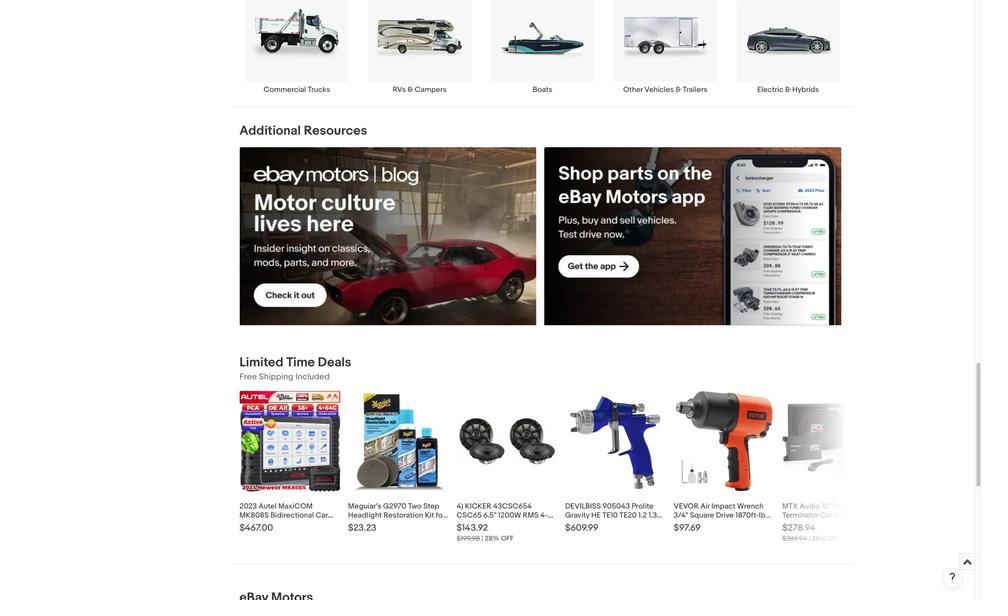 Task type: describe. For each thing, give the bounding box(es) containing it.
car
[[348, 520, 360, 529]]

meguiar's g2970 two step headlight restoration kit for car & auto detailing
[[348, 502, 445, 529]]

drive
[[716, 511, 734, 520]]

mtx audio 12" dual terminator car audio subwoofer package+amplifier+amp kit image
[[782, 403, 883, 480]]

1870ft-
[[735, 511, 759, 520]]

shipping
[[259, 372, 293, 382]]

electric & hybrids
[[757, 85, 819, 94]]

$143.92 $199.98 | 28% off
[[457, 523, 513, 543]]

torque
[[714, 520, 738, 529]]

headlight
[[348, 511, 382, 520]]

& inside rvs & campers 'link'
[[408, 85, 413, 94]]

g2970
[[383, 502, 406, 511]]

check out the ebay motors blog image
[[239, 147, 536, 325]]

he
[[591, 511, 601, 520]]

$369.94 text field
[[782, 534, 807, 543]]

2023 autel maxicom mk808s bidirectional car diagnostic scanner tool key coding image
[[239, 391, 340, 492]]

square
[[690, 511, 714, 520]]

$97.69
[[674, 523, 701, 534]]

two
[[408, 502, 422, 511]]

devilbiss 905043 prolite gravity he te10 te20 1.2 1.3 1.4 spray gun kit w/ cup
[[565, 502, 657, 529]]

cup
[[634, 520, 649, 529]]

electric
[[757, 85, 784, 94]]

1.3
[[649, 511, 657, 520]]

4) kicker 43csc654 csc65 6.5" 1200w rms 4-ohm car audio coaxial speakers image
[[457, 411, 557, 472]]

prolite
[[632, 502, 654, 511]]

restoration
[[384, 511, 423, 520]]

kit inside meguiar's g2970 two step headlight restoration kit for car & auto detailing
[[425, 511, 434, 520]]

1.2
[[638, 511, 647, 520]]

$609.99
[[565, 523, 598, 534]]

$278.94
[[782, 523, 816, 534]]

vehicles
[[644, 85, 674, 94]]

kit inside devilbiss 905043 prolite gravity he te10 te20 1.2 1.3 1.4 spray gun kit w/ cup
[[612, 520, 622, 529]]

vevor air impact wrench 3/4" square drive 1870ft-lb heavy duty torque 90-120psi image
[[674, 391, 774, 492]]

90-
[[740, 520, 751, 529]]

$369.94
[[782, 534, 807, 543]]

off for $143.92
[[501, 534, 513, 543]]

wrench
[[737, 502, 764, 511]]

commercial
[[264, 85, 306, 94]]

boats
[[533, 85, 552, 94]]

deals
[[318, 355, 351, 371]]

$467.00
[[239, 523, 273, 534]]

additional resources
[[239, 123, 367, 139]]

spray
[[575, 520, 595, 529]]

$143.92
[[457, 523, 488, 534]]

120psi
[[751, 520, 774, 529]]

905043
[[603, 502, 630, 511]]

campers
[[415, 85, 447, 94]]

limited time deals free shipping included
[[239, 355, 351, 382]]

$23.23
[[348, 523, 376, 534]]

lb
[[759, 511, 766, 520]]

& inside "electric & hybrids" link
[[785, 85, 791, 94]]

air
[[700, 502, 710, 511]]

devilbiss
[[565, 502, 601, 511]]

25%
[[812, 534, 826, 543]]

impact
[[711, 502, 735, 511]]

1.4
[[565, 520, 574, 529]]

& inside meguiar's g2970 two step headlight restoration kit for car & auto detailing
[[362, 520, 367, 529]]

28%
[[485, 534, 499, 543]]

duty
[[697, 520, 713, 529]]

vevor
[[674, 502, 699, 511]]



Task type: vqa. For each thing, say whether or not it's contained in the screenshot.
bottommost THE EFFECT
no



Task type: locate. For each thing, give the bounding box(es) containing it.
time
[[286, 355, 315, 371]]

2 | from the left
[[809, 534, 810, 543]]

$199.98
[[457, 534, 480, 543]]

hybrids
[[792, 85, 819, 94]]

free
[[239, 372, 257, 382]]

| inside $278.94 $369.94 | 25% off
[[809, 534, 810, 543]]

step
[[423, 502, 439, 511]]

boats link
[[481, 0, 604, 94]]

kit
[[425, 511, 434, 520], [612, 520, 622, 529]]

ebay motors app image
[[545, 147, 842, 325]]

meguiar's g2970 two step headlight restoration kit for car & auto detailing image
[[348, 391, 449, 492]]

additional
[[239, 123, 301, 139]]

rvs & campers
[[393, 85, 447, 94]]

electric & hybrids link
[[727, 0, 850, 94]]

& right rvs
[[408, 85, 413, 94]]

None text field
[[545, 147, 842, 326]]

1 horizontal spatial kit
[[612, 520, 622, 529]]

trucks
[[308, 85, 330, 94]]

heavy
[[674, 520, 695, 529]]

| for $278.94
[[809, 534, 810, 543]]

off inside $143.92 $199.98 | 28% off
[[501, 534, 513, 543]]

other vehicles & trailers
[[623, 85, 707, 94]]

off inside $278.94 $369.94 | 25% off
[[828, 534, 841, 543]]

off for $278.94
[[828, 534, 841, 543]]

devilbiss 905043 prolite gravity he te10 te20 1.2 1.3 1.4 spray gun kit w/ cup image
[[568, 391, 663, 492]]

rvs & campers link
[[358, 0, 481, 94]]

& inside other vehicles & trailers link
[[676, 85, 681, 94]]

| left 25%
[[809, 534, 810, 543]]

1 horizontal spatial off
[[828, 534, 841, 543]]

off right 25%
[[828, 534, 841, 543]]

& right car
[[362, 520, 367, 529]]

commercial trucks link
[[235, 0, 358, 94]]

resources
[[304, 123, 367, 139]]

None text field
[[239, 147, 536, 326]]

& left trailers
[[676, 85, 681, 94]]

3/4"
[[674, 511, 688, 520]]

1 off from the left
[[501, 534, 513, 543]]

limited
[[239, 355, 283, 371]]

vevor air impact wrench 3/4" square drive 1870ft-lb heavy duty torque 90-120psi
[[674, 502, 774, 529]]

gun
[[596, 520, 611, 529]]

| for $143.92
[[482, 534, 483, 543]]

gravity
[[565, 511, 590, 520]]

& right electric
[[785, 85, 791, 94]]

$278.94 $369.94 | 25% off
[[782, 523, 841, 543]]

te20
[[619, 511, 637, 520]]

trailers
[[683, 85, 707, 94]]

0 horizontal spatial |
[[482, 534, 483, 543]]

rvs
[[393, 85, 406, 94]]

kit left w/
[[612, 520, 622, 529]]

$199.98 text field
[[457, 534, 480, 543]]

other vehicles & trailers link
[[604, 0, 727, 94]]

0 horizontal spatial off
[[501, 534, 513, 543]]

included
[[295, 372, 330, 382]]

other
[[623, 85, 643, 94]]

2 off from the left
[[828, 534, 841, 543]]

w/
[[623, 520, 632, 529]]

auto
[[369, 520, 385, 529]]

| inside $143.92 $199.98 | 28% off
[[482, 534, 483, 543]]

1 horizontal spatial |
[[809, 534, 810, 543]]

|
[[482, 534, 483, 543], [809, 534, 810, 543]]

0 horizontal spatial kit
[[425, 511, 434, 520]]

te10
[[602, 511, 618, 520]]

detailing
[[387, 520, 418, 529]]

| left 28%
[[482, 534, 483, 543]]

off
[[501, 534, 513, 543], [828, 534, 841, 543]]

kit left for
[[425, 511, 434, 520]]

for
[[436, 511, 445, 520]]

commercial trucks
[[264, 85, 330, 94]]

off right 28%
[[501, 534, 513, 543]]

meguiar's
[[348, 502, 381, 511]]

help, opens dialogs image
[[947, 572, 957, 582]]

&
[[408, 85, 413, 94], [676, 85, 681, 94], [785, 85, 791, 94], [362, 520, 367, 529]]

1 | from the left
[[482, 534, 483, 543]]

$467.00 link
[[239, 391, 340, 545]]



